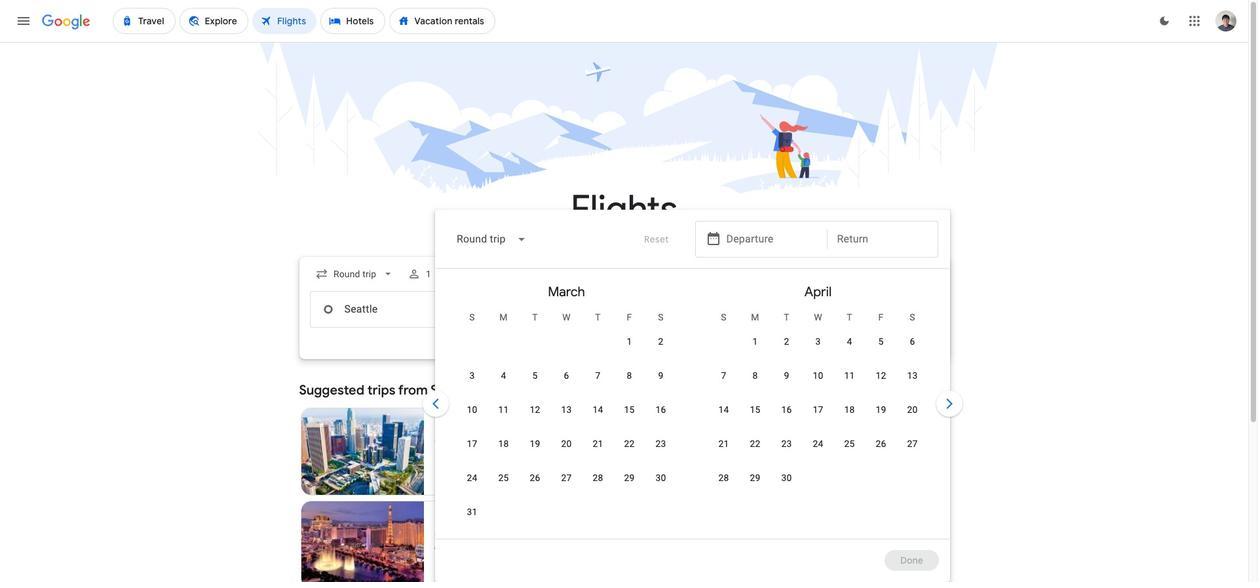 Task type: describe. For each thing, give the bounding box(es) containing it.
7 for "thu, mar 7" element
[[596, 370, 601, 381]]

explore destinations button
[[830, 380, 950, 401]]

9 for sat, mar 9 'element'
[[658, 370, 664, 381]]

9 for tue, apr 9 element
[[784, 370, 790, 381]]

fri, mar 8 element
[[627, 369, 632, 382]]

sun, mar 10 element
[[467, 403, 478, 416]]

0 vertical spatial 24 button
[[803, 437, 834, 469]]

apr inside las vegas apr 20 – 26
[[435, 526, 449, 537]]

1 vertical spatial 12 button
[[519, 403, 551, 435]]

wed, mar 20 element
[[561, 437, 572, 450]]

1 horizontal spatial 20 button
[[897, 403, 929, 435]]

sat, mar 30 element
[[656, 471, 666, 484]]

23 button inside march row group
[[645, 437, 677, 469]]

1 vertical spatial 5 button
[[519, 369, 551, 401]]

mon, apr 22 element
[[750, 437, 761, 450]]

15 for 15 hr 12 min
[[485, 446, 495, 457]]

las
[[435, 512, 451, 525]]

tue, mar 19 element
[[530, 437, 541, 450]]

mon, mar 4 element
[[501, 369, 506, 382]]

11 button inside march row group
[[488, 403, 519, 435]]

16 for tue, apr 16 element
[[782, 404, 792, 415]]

thu, mar 7 element
[[596, 369, 601, 382]]

0 horizontal spatial 26 button
[[519, 471, 551, 503]]

27 for "sat, apr 27" element in the bottom of the page
[[908, 439, 918, 449]]

21 for thu, mar 21 element
[[593, 439, 603, 449]]

wed, apr 24 element
[[813, 437, 824, 450]]

11 button inside april row group
[[834, 369, 866, 401]]

12 for tue, mar 12 element
[[530, 404, 541, 415]]

1 button
[[402, 258, 455, 290]]

1 for fri, mar 1 'element' at the bottom of the page
[[627, 336, 632, 347]]

0 horizontal spatial 20 button
[[551, 437, 582, 469]]

tue, apr 23 element
[[782, 437, 792, 450]]

22 for fri, mar 22 element
[[624, 439, 635, 449]]

1 vertical spatial 19 button
[[519, 437, 551, 469]]

mon, apr 8 element
[[753, 369, 758, 382]]

24 for sun, mar 24 "element"
[[467, 473, 478, 483]]

15 for the fri, mar 15 element
[[624, 404, 635, 415]]

1 14 button from the left
[[582, 403, 614, 435]]

wed, mar 27 element
[[561, 471, 572, 484]]

0 horizontal spatial 13 button
[[551, 403, 582, 435]]

angeles
[[454, 419, 494, 432]]

24 for wed, apr 24 element
[[813, 439, 824, 449]]

17 button inside april row group
[[803, 403, 834, 435]]

row containing 28
[[708, 465, 803, 503]]

w for april
[[814, 312, 823, 323]]

tue, mar 26 element
[[530, 471, 541, 484]]

5 for "tue, mar 5" 'element'
[[533, 370, 538, 381]]

2 for april
[[784, 336, 790, 347]]

28 for the thu, mar 28 element
[[593, 473, 603, 483]]

19 for tue, mar 19 element
[[530, 439, 541, 449]]

31 button
[[457, 505, 488, 537]]

26 for fri, apr 26 element
[[876, 439, 887, 449]]

f for march
[[627, 312, 632, 323]]

wed, apr 17 element
[[813, 403, 824, 416]]

0 vertical spatial 13 button
[[897, 369, 929, 401]]

29 for mon, apr 29 element
[[750, 473, 761, 483]]

0 horizontal spatial 10 button
[[457, 403, 488, 435]]

next image
[[934, 388, 965, 420]]

21 for sun, apr 21 element
[[719, 439, 729, 449]]

seattle
[[431, 382, 473, 399]]

3 for sun, mar 3 element
[[470, 370, 475, 381]]

1 horizontal spatial 3 button
[[803, 335, 834, 366]]

row containing 17
[[457, 431, 677, 469]]

vegas
[[453, 512, 483, 525]]

suggested trips from seattle
[[299, 382, 473, 399]]

sat, apr 6 element
[[910, 335, 915, 348]]

1 vertical spatial 27 button
[[551, 471, 582, 503]]

thu, mar 28 element
[[593, 471, 603, 484]]

sat, mar 9 element
[[658, 369, 664, 382]]

1 vertical spatial 3 button
[[457, 369, 488, 401]]

1 button for april
[[740, 335, 771, 366]]

2 for march
[[658, 336, 664, 347]]

w for march
[[563, 312, 571, 323]]

1 29 button from the left
[[614, 471, 645, 503]]

row containing 10
[[457, 397, 677, 435]]

apr 15 – 23
[[435, 433, 483, 444]]

1 stop
[[450, 446, 477, 457]]

1 button for march
[[614, 335, 645, 366]]

20 – 26
[[452, 526, 483, 537]]

tue, apr 9 element
[[784, 369, 790, 382]]

0 horizontal spatial 25 button
[[488, 471, 519, 503]]

23 button inside april row group
[[771, 437, 803, 469]]

16 button inside april row group
[[771, 403, 803, 435]]

26 for "tue, mar 26" element
[[530, 473, 541, 483]]

previous image
[[420, 388, 451, 420]]

18 for thu, apr 18 element
[[845, 404, 855, 415]]

13 for the wed, mar 13 element
[[561, 404, 572, 415]]

thu, apr 11 element
[[845, 369, 855, 382]]

$144
[[578, 475, 599, 487]]

2 22 button from the left
[[740, 437, 771, 469]]

0 vertical spatial 12 button
[[866, 369, 897, 401]]

1 departure text field from the top
[[727, 222, 817, 257]]

sat, mar 2 element
[[658, 335, 664, 348]]

hr
[[497, 446, 506, 457]]

4 t from the left
[[847, 312, 853, 323]]

row containing 3
[[457, 363, 677, 401]]

1 9 button from the left
[[645, 369, 677, 401]]

15 – 23
[[452, 433, 483, 444]]

0 vertical spatial 25 button
[[834, 437, 866, 469]]

2 9 button from the left
[[771, 369, 803, 401]]

2 7 button from the left
[[708, 369, 740, 401]]

17 button inside march row group
[[457, 437, 488, 469]]

sun, mar 31 element
[[467, 505, 478, 519]]

main menu image
[[16, 13, 31, 29]]

mon, mar 18 element
[[498, 437, 509, 450]]

wed, mar 13 element
[[561, 403, 572, 416]]

25 for thu, apr 25 'element'
[[845, 439, 855, 449]]

1 28 button from the left
[[582, 471, 614, 503]]

19 for fri, apr 19 element in the right of the page
[[876, 404, 887, 415]]

4 s from the left
[[910, 312, 916, 323]]

2 departure text field from the top
[[727, 292, 817, 327]]

10 for sun, mar 10 element
[[467, 404, 478, 415]]

sun, mar 3 element
[[470, 369, 475, 382]]

tue, mar 5 element
[[533, 369, 538, 382]]

sun, mar 24 element
[[467, 471, 478, 484]]

stop
[[458, 446, 477, 457]]

1 15 button from the left
[[614, 403, 645, 435]]

4 button inside april row group
[[834, 335, 866, 366]]

Return text field
[[837, 292, 928, 327]]

2 30 button from the left
[[771, 471, 803, 503]]

mon, mar 11 element
[[498, 403, 509, 416]]

15 for mon, apr 15 element
[[750, 404, 761, 415]]

fri, mar 15 element
[[624, 403, 635, 416]]

april
[[805, 284, 832, 300]]

0 horizontal spatial 18 button
[[488, 437, 519, 469]]

17 for wed, apr 17 element
[[813, 404, 824, 415]]

los angeles
[[435, 419, 494, 432]]

thu, mar 14 element
[[593, 403, 603, 416]]

16 for sat, mar 16 element
[[656, 404, 666, 415]]

1 30 button from the left
[[645, 471, 677, 503]]

1 inside popup button
[[426, 269, 431, 279]]

las vegas apr 20 – 26
[[435, 512, 483, 537]]

tue, apr 30 element
[[782, 471, 792, 484]]

sun, apr 14 element
[[719, 403, 729, 416]]

april row group
[[693, 274, 944, 534]]

mon, apr 15 element
[[750, 403, 761, 416]]

3 for wed, apr 3 element
[[816, 336, 821, 347]]



Task type: locate. For each thing, give the bounding box(es) containing it.
m
[[500, 312, 508, 323], [751, 312, 760, 323]]

13 button up wed, mar 20 element
[[551, 403, 582, 435]]

27 button left the thu, mar 28 element
[[551, 471, 582, 503]]

f up fri, apr 5 element on the right of page
[[879, 312, 884, 323]]

1 horizontal spatial 23 button
[[771, 437, 803, 469]]

2 23 from the left
[[782, 439, 792, 449]]

3 t from the left
[[784, 312, 790, 323]]

2 28 from the left
[[719, 473, 729, 483]]

0 horizontal spatial 14
[[593, 404, 603, 415]]

25 inside march row group
[[498, 473, 509, 483]]

26 button left "sat, apr 27" element in the bottom of the page
[[866, 437, 897, 469]]

1 horizontal spatial 14 button
[[708, 403, 740, 435]]

sun, apr 7 element
[[721, 369, 727, 382]]

17 button
[[803, 403, 834, 435], [457, 437, 488, 469]]

thu, mar 21 element
[[593, 437, 603, 450]]

24 inside march row group
[[467, 473, 478, 483]]

7 inside march row group
[[596, 370, 601, 381]]

1 7 button from the left
[[582, 369, 614, 401]]

20
[[908, 404, 918, 415], [561, 439, 572, 449]]

1 horizontal spatial 7 button
[[708, 369, 740, 401]]

mon, apr 29 element
[[750, 471, 761, 484]]

8
[[627, 370, 632, 381], [753, 370, 758, 381]]

0 horizontal spatial 17
[[467, 439, 478, 449]]

6 right fri, apr 5 element on the right of page
[[910, 336, 915, 347]]

17 inside april row group
[[813, 404, 824, 415]]

2 inside march row group
[[658, 336, 664, 347]]

sun, mar 17 element
[[467, 437, 478, 450]]

14 for thu, mar 14 element
[[593, 404, 603, 415]]

22 left tue, apr 23 element
[[750, 439, 761, 449]]

1 horizontal spatial 12 button
[[866, 369, 897, 401]]

2 14 from the left
[[719, 404, 729, 415]]

11 button up mon, mar 18 element
[[488, 403, 519, 435]]

4 right sun, mar 3 element
[[501, 370, 506, 381]]

Flight search field
[[289, 210, 965, 582]]

2 inside april row group
[[784, 336, 790, 347]]

19 left wed, mar 20 element
[[530, 439, 541, 449]]

 image inside suggested trips from seattle region
[[489, 538, 491, 551]]

12
[[876, 370, 887, 381], [530, 404, 541, 415], [508, 446, 519, 457]]

change appearance image
[[1149, 5, 1181, 37]]

wed, apr 3 element
[[816, 335, 821, 348]]

18 button
[[834, 403, 866, 435], [488, 437, 519, 469]]

1 16 from the left
[[656, 404, 666, 415]]

12 inside suggested trips from seattle region
[[508, 446, 519, 457]]

1 horizontal spatial 29 button
[[740, 471, 771, 503]]

1 inside suggested trips from seattle region
[[450, 446, 456, 457]]

2 8 button from the left
[[740, 369, 771, 401]]

1 button up fri, mar 8 element
[[614, 335, 645, 366]]

0 horizontal spatial 6 button
[[551, 369, 582, 401]]

20 inside april row group
[[908, 404, 918, 415]]

f inside march row group
[[627, 312, 632, 323]]

1 s from the left
[[470, 312, 475, 323]]

27 inside april row group
[[908, 439, 918, 449]]

20 left thu, mar 21 element
[[561, 439, 572, 449]]

fri, apr 26 element
[[876, 437, 887, 450]]

min
[[521, 446, 537, 457]]

19 inside march row group
[[530, 439, 541, 449]]

15 button
[[614, 403, 645, 435], [740, 403, 771, 435]]

1 7 from the left
[[596, 370, 601, 381]]

4 button up mon, mar 11 element
[[488, 369, 519, 401]]

1 22 from the left
[[624, 439, 635, 449]]

28
[[593, 473, 603, 483], [719, 473, 729, 483]]

row
[[614, 324, 677, 366], [740, 324, 929, 366], [457, 363, 677, 401], [708, 363, 929, 401], [457, 397, 677, 435], [708, 397, 929, 435], [457, 431, 677, 469], [708, 431, 929, 469], [457, 465, 677, 503], [708, 465, 803, 503]]

29 inside april row group
[[750, 473, 761, 483]]

0 vertical spatial 10
[[813, 370, 824, 381]]

6 button
[[897, 335, 929, 366], [551, 369, 582, 401]]

12 button
[[866, 369, 897, 401], [519, 403, 551, 435]]

23 button
[[645, 437, 677, 469], [771, 437, 803, 469]]

2 30 from the left
[[782, 473, 792, 483]]

wed, apr 10 element
[[813, 369, 824, 382]]

13
[[908, 370, 918, 381], [561, 404, 572, 415]]

None text field
[[310, 291, 495, 328]]

0 horizontal spatial 21 button
[[582, 437, 614, 469]]

27 inside march row group
[[561, 473, 572, 483]]

2 s from the left
[[658, 312, 664, 323]]

24 button right tue, apr 23 element
[[803, 437, 834, 469]]

24 button
[[803, 437, 834, 469], [457, 471, 488, 503]]

4 inside april row group
[[847, 336, 853, 347]]

7 button
[[582, 369, 614, 401], [708, 369, 740, 401]]

suggested trips from seattle region
[[299, 375, 950, 582]]

f
[[627, 312, 632, 323], [879, 312, 884, 323]]

29 for fri, mar 29 "element"
[[624, 473, 635, 483]]

4 button
[[834, 335, 866, 366], [488, 369, 519, 401]]

7 right wed, mar 6 element
[[596, 370, 601, 381]]

8 button up mon, apr 15 element
[[740, 369, 771, 401]]

2
[[658, 336, 664, 347], [784, 336, 790, 347]]

1 horizontal spatial 9 button
[[771, 369, 803, 401]]

0 horizontal spatial 16 button
[[645, 403, 677, 435]]

13 right tue, mar 12 element
[[561, 404, 572, 415]]

0 vertical spatial 3 button
[[803, 335, 834, 366]]

8 right "thu, mar 7" element
[[627, 370, 632, 381]]

1 horizontal spatial 4
[[847, 336, 853, 347]]

21 button up the thu, mar 28 element
[[582, 437, 614, 469]]

2 m from the left
[[751, 312, 760, 323]]

w
[[563, 312, 571, 323], [814, 312, 823, 323]]

9 button
[[645, 369, 677, 401], [771, 369, 803, 401]]

0 vertical spatial 17
[[813, 404, 824, 415]]

4
[[847, 336, 853, 347], [501, 370, 506, 381]]

1 21 from the left
[[593, 439, 603, 449]]

0 horizontal spatial 28
[[593, 473, 603, 483]]

9 left wed, apr 10 element
[[784, 370, 790, 381]]

15 inside april row group
[[750, 404, 761, 415]]

1 horizontal spatial 20
[[908, 404, 918, 415]]

22 button
[[614, 437, 645, 469], [740, 437, 771, 469]]

2 29 from the left
[[750, 473, 761, 483]]

7
[[596, 370, 601, 381], [721, 370, 727, 381]]

2 2 button from the left
[[771, 335, 803, 366]]

0 vertical spatial 12
[[876, 370, 887, 381]]

2 16 from the left
[[782, 404, 792, 415]]

16 button
[[645, 403, 677, 435], [771, 403, 803, 435]]

2 22 from the left
[[750, 439, 761, 449]]

row containing 7
[[708, 363, 929, 401]]

30 button
[[645, 471, 677, 503], [771, 471, 803, 503]]

1 horizontal spatial 13
[[908, 370, 918, 381]]

28 button left fri, mar 29 "element"
[[582, 471, 614, 503]]

frontier image
[[435, 539, 445, 550]]

26 inside march row group
[[530, 473, 541, 483]]

20 for sat, apr 20 element
[[908, 404, 918, 415]]

9 inside march row group
[[658, 370, 664, 381]]

8 button
[[614, 369, 645, 401], [740, 369, 771, 401]]

12 button up tue, mar 19 element
[[519, 403, 551, 435]]

fri, mar 29 element
[[624, 471, 635, 484]]

7 inside april row group
[[721, 370, 727, 381]]

5
[[879, 336, 884, 347], [533, 370, 538, 381]]

 image
[[489, 538, 491, 551]]

0 vertical spatial 18 button
[[834, 403, 866, 435]]

2 horizontal spatial 12
[[876, 370, 887, 381]]

20 down the destinations
[[908, 404, 918, 415]]

11 for mon, mar 11 element
[[498, 404, 509, 415]]

21 button up sun, apr 28 element at the bottom right of the page
[[708, 437, 740, 469]]

2 9 from the left
[[784, 370, 790, 381]]

march
[[548, 284, 585, 300]]

28 inside march row group
[[593, 473, 603, 483]]

row containing 14
[[708, 397, 929, 435]]

26 down min on the bottom of the page
[[530, 473, 541, 483]]

m inside april row group
[[751, 312, 760, 323]]

1 horizontal spatial 24
[[813, 439, 824, 449]]

apr
[[435, 433, 449, 444], [435, 526, 449, 537]]

22 for mon, apr 22 element
[[750, 439, 761, 449]]

fri, mar 1 element
[[627, 335, 632, 348]]

5 left wed, mar 6 element
[[533, 370, 538, 381]]

1 29 from the left
[[624, 473, 635, 483]]

apr down las
[[435, 526, 449, 537]]

19
[[876, 404, 887, 415], [530, 439, 541, 449]]

24 right tue, apr 23 element
[[813, 439, 824, 449]]

1 2 button from the left
[[645, 335, 677, 366]]

s up sun, mar 3 element
[[470, 312, 475, 323]]

thu, apr 4 element
[[847, 335, 853, 348]]

27 left $144 text field
[[561, 473, 572, 483]]

0 horizontal spatial 24 button
[[457, 471, 488, 503]]

1 for 1 stop
[[450, 446, 456, 457]]

4 button inside row
[[488, 369, 519, 401]]

1 inside april row group
[[753, 336, 758, 347]]

5 for fri, apr 5 element on the right of page
[[879, 336, 884, 347]]

11
[[845, 370, 855, 381], [498, 404, 509, 415]]

0 horizontal spatial 3
[[470, 370, 475, 381]]

18 inside april row group
[[845, 404, 855, 415]]

23
[[656, 439, 666, 449], [782, 439, 792, 449]]

1 vertical spatial 20
[[561, 439, 572, 449]]

suggested
[[299, 382, 364, 399]]

25 button left fri, apr 26 element
[[834, 437, 866, 469]]

mon, apr 1 element
[[753, 335, 758, 348]]

1 horizontal spatial 2
[[784, 336, 790, 347]]

thu, apr 25 element
[[845, 437, 855, 450]]

f up fri, mar 1 'element' at the bottom of the page
[[627, 312, 632, 323]]

25 button
[[834, 437, 866, 469], [488, 471, 519, 503]]

1 horizontal spatial 14
[[719, 404, 729, 415]]

3 button up wed, apr 10 element
[[803, 335, 834, 366]]

1 8 button from the left
[[614, 369, 645, 401]]

thu, apr 18 element
[[845, 403, 855, 416]]

6 for wed, mar 6 element
[[564, 370, 569, 381]]

18 inside march row group
[[498, 439, 509, 449]]

14 button up sun, apr 21 element
[[708, 403, 740, 435]]

wed, mar 6 element
[[564, 369, 569, 382]]

14 inside april row group
[[719, 404, 729, 415]]

9 inside april row group
[[784, 370, 790, 381]]

18 for mon, mar 18 element
[[498, 439, 509, 449]]

21 button
[[582, 437, 614, 469], [708, 437, 740, 469]]

7 button up sun, apr 14 element
[[708, 369, 740, 401]]

1 horizontal spatial 6
[[910, 336, 915, 347]]

1 horizontal spatial 10 button
[[803, 369, 834, 401]]

6
[[910, 336, 915, 347], [564, 370, 569, 381]]

5 button up tue, mar 12 element
[[519, 369, 551, 401]]

1 horizontal spatial 30
[[782, 473, 792, 483]]

2 8 from the left
[[753, 370, 758, 381]]

3 inside row
[[470, 370, 475, 381]]

3
[[816, 336, 821, 347], [470, 370, 475, 381]]

2 button for march
[[645, 335, 677, 366]]

19 inside april row group
[[876, 404, 887, 415]]

1 horizontal spatial 11
[[845, 370, 855, 381]]

row containing 21
[[708, 431, 929, 469]]

explore destinations
[[845, 385, 934, 397]]

4 for 'mon, mar 4' element
[[501, 370, 506, 381]]

trips
[[368, 382, 396, 399]]

22 left sat, mar 23 element
[[624, 439, 635, 449]]

0 vertical spatial departure text field
[[727, 222, 817, 257]]

tue, mar 12 element
[[530, 403, 541, 416]]

6 for sat, apr 6 element
[[910, 336, 915, 347]]

2 t from the left
[[595, 312, 601, 323]]

26 button
[[866, 437, 897, 469], [519, 471, 551, 503]]

t
[[532, 312, 538, 323], [595, 312, 601, 323], [784, 312, 790, 323], [847, 312, 853, 323]]

0 horizontal spatial 11
[[498, 404, 509, 415]]

29 button
[[614, 471, 645, 503], [740, 471, 771, 503]]

0 horizontal spatial 29
[[624, 473, 635, 483]]

0 horizontal spatial 2 button
[[645, 335, 677, 366]]

1
[[426, 269, 431, 279], [627, 336, 632, 347], [753, 336, 758, 347], [450, 446, 456, 457]]

0 horizontal spatial 12 button
[[519, 403, 551, 435]]

fri, apr 19 element
[[876, 403, 887, 416]]

30 inside march row group
[[656, 473, 666, 483]]

10 button
[[803, 369, 834, 401], [457, 403, 488, 435]]

22 inside march row group
[[624, 439, 635, 449]]

20 button
[[897, 403, 929, 435], [551, 437, 582, 469]]

4 for thu, apr 4 element
[[847, 336, 853, 347]]

w inside april row group
[[814, 312, 823, 323]]

22
[[624, 439, 635, 449], [750, 439, 761, 449]]

0 vertical spatial 13
[[908, 370, 918, 381]]

1 button
[[614, 335, 645, 366], [740, 335, 771, 366]]

19 down explore destinations button
[[876, 404, 887, 415]]

15 button up mon, apr 22 element
[[740, 403, 771, 435]]

8 for fri, mar 8 element
[[627, 370, 632, 381]]

30 inside april row group
[[782, 473, 792, 483]]

0 vertical spatial 11 button
[[834, 369, 866, 401]]

11 right sun, mar 10 element
[[498, 404, 509, 415]]

19 button up fri, apr 26 element
[[866, 403, 897, 435]]

14 left the fri, mar 15 element
[[593, 404, 603, 415]]

0 vertical spatial 24
[[813, 439, 824, 449]]

1 horizontal spatial 17
[[813, 404, 824, 415]]

t up thu, apr 4 element
[[847, 312, 853, 323]]

26 inside april row group
[[876, 439, 887, 449]]

18
[[845, 404, 855, 415], [498, 439, 509, 449]]

0 horizontal spatial 30 button
[[645, 471, 677, 503]]

25 inside april row group
[[845, 439, 855, 449]]

s
[[470, 312, 475, 323], [658, 312, 664, 323], [721, 312, 727, 323], [910, 312, 916, 323]]

1 inside march row group
[[627, 336, 632, 347]]

14 left mon, apr 15 element
[[719, 404, 729, 415]]

25 for mon, mar 25 element
[[498, 473, 509, 483]]

15 right sun, apr 14 element
[[750, 404, 761, 415]]

0 horizontal spatial 7 button
[[582, 369, 614, 401]]

5 button up fri, apr 12 "element"
[[866, 335, 897, 366]]

6 button up the wed, mar 13 element
[[551, 369, 582, 401]]

27 button
[[897, 437, 929, 469], [551, 471, 582, 503]]

0 horizontal spatial 27
[[561, 473, 572, 483]]

0 horizontal spatial 15 button
[[614, 403, 645, 435]]

2 button up tue, apr 9 element
[[771, 335, 803, 366]]

1 horizontal spatial 19 button
[[866, 403, 897, 435]]

24 inside april row group
[[813, 439, 824, 449]]

12 inside april row group
[[876, 370, 887, 381]]

0 vertical spatial 19 button
[[866, 403, 897, 435]]

11 button
[[834, 369, 866, 401], [488, 403, 519, 435]]

1 vertical spatial 17
[[467, 439, 478, 449]]

4 inside row
[[501, 370, 506, 381]]

1 21 button from the left
[[582, 437, 614, 469]]

12 inside march row group
[[530, 404, 541, 415]]

23 button up sat, mar 30 element
[[645, 437, 677, 469]]

w down march on the left of page
[[563, 312, 571, 323]]

m for march
[[500, 312, 508, 323]]

1 2 from the left
[[658, 336, 664, 347]]

1 horizontal spatial 11 button
[[834, 369, 866, 401]]

0 horizontal spatial 2
[[658, 336, 664, 347]]

destinations
[[880, 385, 934, 397]]

1 28 from the left
[[593, 473, 603, 483]]

1 vertical spatial 3
[[470, 370, 475, 381]]

8 inside april row group
[[753, 370, 758, 381]]

20 button up wed, mar 27 element
[[551, 437, 582, 469]]

8 left tue, apr 9 element
[[753, 370, 758, 381]]

1 vertical spatial 5
[[533, 370, 538, 381]]

31
[[467, 507, 478, 517]]

14 inside march row group
[[593, 404, 603, 415]]

3 right the tue, apr 2 element at the bottom of page
[[816, 336, 821, 347]]

sat, mar 23 element
[[656, 437, 666, 450]]

30 button right fri, mar 29 "element"
[[645, 471, 677, 503]]

from
[[398, 382, 428, 399]]

27 button right fri, apr 26 element
[[897, 437, 929, 469]]

30 for sat, mar 30 element
[[656, 473, 666, 483]]

m up 'mon, mar 4' element
[[500, 312, 508, 323]]

27
[[908, 439, 918, 449], [561, 473, 572, 483]]

27 right fri, apr 26 element
[[908, 439, 918, 449]]

2 f from the left
[[879, 312, 884, 323]]

20 inside march row group
[[561, 439, 572, 449]]

10 up angeles
[[467, 404, 478, 415]]

4 button up thu, apr 11 element
[[834, 335, 866, 366]]

27 for wed, mar 27 element
[[561, 473, 572, 483]]

2 16 button from the left
[[771, 403, 803, 435]]

16 right the fri, mar 15 element
[[656, 404, 666, 415]]

18 button up mon, mar 25 element
[[488, 437, 519, 469]]

25 button left "tue, mar 26" element
[[488, 471, 519, 503]]

11 inside april row group
[[845, 370, 855, 381]]

Departure text field
[[727, 222, 817, 257], [727, 292, 817, 327]]

2 29 button from the left
[[740, 471, 771, 503]]

2 apr from the top
[[435, 526, 449, 537]]

1 horizontal spatial 21
[[719, 439, 729, 449]]

23 for sat, mar 23 element
[[656, 439, 666, 449]]

1 horizontal spatial 12
[[530, 404, 541, 415]]

9 right fri, mar 8 element
[[658, 370, 664, 381]]

2 15 button from the left
[[740, 403, 771, 435]]

2 horizontal spatial 15
[[750, 404, 761, 415]]

mon, mar 25 element
[[498, 471, 509, 484]]

18 button up thu, apr 25 'element'
[[834, 403, 866, 435]]

2 21 from the left
[[719, 439, 729, 449]]

6 inside row
[[564, 370, 569, 381]]

0 horizontal spatial 15
[[485, 446, 495, 457]]

24
[[813, 439, 824, 449], [467, 473, 478, 483]]

18 down explore
[[845, 404, 855, 415]]

0 horizontal spatial 8 button
[[614, 369, 645, 401]]

tue, apr 2 element
[[784, 335, 790, 348]]

16 inside march row group
[[656, 404, 666, 415]]

17 for 'sun, mar 17' element
[[467, 439, 478, 449]]

19 button up "tue, mar 26" element
[[519, 437, 551, 469]]

1 horizontal spatial 3
[[816, 336, 821, 347]]

10 inside march row group
[[467, 404, 478, 415]]

10 inside april row group
[[813, 370, 824, 381]]

fri, apr 12 element
[[876, 369, 887, 382]]

5 inside april row group
[[879, 336, 884, 347]]

0 horizontal spatial 5
[[533, 370, 538, 381]]

2 7 from the left
[[721, 370, 727, 381]]

0 vertical spatial 20
[[908, 404, 918, 415]]

1 vertical spatial 25
[[498, 473, 509, 483]]

23 inside march row group
[[656, 439, 666, 449]]

1 horizontal spatial 24 button
[[803, 437, 834, 469]]

28 left mon, apr 29 element
[[719, 473, 729, 483]]

row containing 24
[[457, 465, 677, 503]]

13 up the destinations
[[908, 370, 918, 381]]

21 left mon, apr 22 element
[[719, 439, 729, 449]]

10
[[813, 370, 824, 381], [467, 404, 478, 415]]

15 inside suggested trips from seattle region
[[485, 446, 495, 457]]

None field
[[446, 224, 537, 255], [310, 262, 400, 286], [446, 224, 537, 255], [310, 262, 400, 286]]

9
[[658, 370, 664, 381], [784, 370, 790, 381]]

16 button inside march row group
[[645, 403, 677, 435]]

1 horizontal spatial 16 button
[[771, 403, 803, 435]]

13 button
[[897, 369, 929, 401], [551, 403, 582, 435]]

sun, apr 28 element
[[719, 471, 729, 484]]

flights
[[571, 186, 678, 233]]

20 for wed, mar 20 element
[[561, 439, 572, 449]]

14 button
[[582, 403, 614, 435], [708, 403, 740, 435]]

sun, apr 21 element
[[719, 437, 729, 450]]

23 right fri, mar 22 element
[[656, 439, 666, 449]]

1 22 button from the left
[[614, 437, 645, 469]]

28 inside april row group
[[719, 473, 729, 483]]

11 inside march row group
[[498, 404, 509, 415]]

1 w from the left
[[563, 312, 571, 323]]

1 9 from the left
[[658, 370, 664, 381]]

23 button up tue, apr 30 element
[[771, 437, 803, 469]]

15 inside march row group
[[624, 404, 635, 415]]

17
[[813, 404, 824, 415], [467, 439, 478, 449]]

16
[[656, 404, 666, 415], [782, 404, 792, 415]]

s up sat, mar 2 element
[[658, 312, 664, 323]]

0 vertical spatial 6 button
[[897, 335, 929, 366]]

1 23 button from the left
[[645, 437, 677, 469]]

3 s from the left
[[721, 312, 727, 323]]

1 horizontal spatial 16
[[782, 404, 792, 415]]

1 16 button from the left
[[645, 403, 677, 435]]

15 hr 12 min
[[485, 446, 537, 457]]

144 US dollars text field
[[578, 475, 599, 487]]

12 button up fri, apr 19 element in the right of the page
[[866, 369, 897, 401]]

29 right sun, apr 28 element at the bottom right of the page
[[750, 473, 761, 483]]

21
[[593, 439, 603, 449], [719, 439, 729, 449]]

16 inside april row group
[[782, 404, 792, 415]]

sat, apr 27 element
[[908, 437, 918, 450]]

1 horizontal spatial 26 button
[[866, 437, 897, 469]]

24 button up 31
[[457, 471, 488, 503]]

2 28 button from the left
[[708, 471, 740, 503]]

1 vertical spatial 13
[[561, 404, 572, 415]]

march row group
[[441, 274, 693, 537]]

15 button up fri, mar 22 element
[[614, 403, 645, 435]]

15 left the hr
[[485, 446, 495, 457]]

fri, mar 22 element
[[624, 437, 635, 450]]

t up "thu, mar 7" element
[[595, 312, 601, 323]]

1 apr from the top
[[435, 433, 449, 444]]

s up sun, apr 7 'element'
[[721, 312, 727, 323]]

w up wed, apr 3 element
[[814, 312, 823, 323]]

t up the tue, apr 2 element at the bottom of page
[[784, 312, 790, 323]]

1 horizontal spatial 22
[[750, 439, 761, 449]]

16 button up tue, apr 23 element
[[771, 403, 803, 435]]

1 m from the left
[[500, 312, 508, 323]]

2 14 button from the left
[[708, 403, 740, 435]]

30 for tue, apr 30 element
[[782, 473, 792, 483]]

apr down los
[[435, 433, 449, 444]]

30
[[656, 473, 666, 483], [782, 473, 792, 483]]

los
[[435, 419, 452, 432]]

7 left mon, apr 8 element
[[721, 370, 727, 381]]

2 23 button from the left
[[771, 437, 803, 469]]

0 horizontal spatial 4
[[501, 370, 506, 381]]

w inside march row group
[[563, 312, 571, 323]]

5 right thu, apr 4 element
[[879, 336, 884, 347]]

0 horizontal spatial 7
[[596, 370, 601, 381]]

1 horizontal spatial 26
[[876, 439, 887, 449]]

8 inside march row group
[[627, 370, 632, 381]]

5 inside row
[[533, 370, 538, 381]]

sat, apr 20 element
[[908, 403, 918, 416]]

fri, apr 5 element
[[879, 335, 884, 348]]

3 up seattle
[[470, 370, 475, 381]]

8 for mon, apr 8 element
[[753, 370, 758, 381]]

6 inside april row group
[[910, 336, 915, 347]]

0 horizontal spatial 28 button
[[582, 471, 614, 503]]

grid
[[441, 274, 944, 547]]

23 for tue, apr 23 element
[[782, 439, 792, 449]]

1 horizontal spatial 28 button
[[708, 471, 740, 503]]

5 button
[[866, 335, 897, 366], [519, 369, 551, 401]]

1 horizontal spatial 27 button
[[897, 437, 929, 469]]

0 vertical spatial apr
[[435, 433, 449, 444]]

26 button right mon, mar 25 element
[[519, 471, 551, 503]]

25
[[845, 439, 855, 449], [498, 473, 509, 483]]

1 horizontal spatial 8
[[753, 370, 758, 381]]

2 2 from the left
[[784, 336, 790, 347]]

0 vertical spatial 4 button
[[834, 335, 866, 366]]

30 right fri, mar 29 "element"
[[656, 473, 666, 483]]

16 right mon, apr 15 element
[[782, 404, 792, 415]]

1 30 from the left
[[656, 473, 666, 483]]

10 for wed, apr 10 element
[[813, 370, 824, 381]]

2 21 button from the left
[[708, 437, 740, 469]]

9 button up sat, mar 16 element
[[645, 369, 677, 401]]

2 button for april
[[771, 335, 803, 366]]

t up "tue, mar 5" 'element'
[[532, 312, 538, 323]]

1 vertical spatial 24 button
[[457, 471, 488, 503]]

3 button
[[803, 335, 834, 366], [457, 369, 488, 401]]

1 horizontal spatial 22 button
[[740, 437, 771, 469]]

8 button up the fri, mar 15 element
[[614, 369, 645, 401]]

14
[[593, 404, 603, 415], [719, 404, 729, 415]]

1 vertical spatial departure text field
[[727, 292, 817, 327]]

0 horizontal spatial 5 button
[[519, 369, 551, 401]]

26 left "sat, apr 27" element in the bottom of the page
[[876, 439, 887, 449]]

1 horizontal spatial 5 button
[[866, 335, 897, 366]]

18 left min on the bottom of the page
[[498, 439, 509, 449]]

0 vertical spatial 5 button
[[866, 335, 897, 366]]

13 inside april row group
[[908, 370, 918, 381]]

1 horizontal spatial 10
[[813, 370, 824, 381]]

1 horizontal spatial 9
[[784, 370, 790, 381]]

0 horizontal spatial 12
[[508, 446, 519, 457]]

15 right thu, mar 14 element
[[624, 404, 635, 415]]

23 inside april row group
[[782, 439, 792, 449]]

0 horizontal spatial 3 button
[[457, 369, 488, 401]]

29
[[624, 473, 635, 483], [750, 473, 761, 483]]

sat, mar 16 element
[[656, 403, 666, 416]]

1 vertical spatial 20 button
[[551, 437, 582, 469]]

29 button right sun, apr 28 element at the bottom right of the page
[[740, 471, 771, 503]]

0 vertical spatial 19
[[876, 404, 887, 415]]

1 1 button from the left
[[614, 335, 645, 366]]

1 horizontal spatial 6 button
[[897, 335, 929, 366]]

1 f from the left
[[627, 312, 632, 323]]

1 horizontal spatial m
[[751, 312, 760, 323]]

30 button right mon, apr 29 element
[[771, 471, 803, 503]]

sat, apr 13 element
[[908, 369, 918, 382]]

14 for sun, apr 14 element
[[719, 404, 729, 415]]

21 inside march row group
[[593, 439, 603, 449]]

2 w from the left
[[814, 312, 823, 323]]

26
[[876, 439, 887, 449], [530, 473, 541, 483]]

17 inside march row group
[[467, 439, 478, 449]]

0 horizontal spatial 19
[[530, 439, 541, 449]]

1 vertical spatial 10
[[467, 404, 478, 415]]

15
[[624, 404, 635, 415], [750, 404, 761, 415], [485, 446, 495, 457]]

28 for sun, apr 28 element at the bottom right of the page
[[719, 473, 729, 483]]

13 inside march row group
[[561, 404, 572, 415]]

Return text field
[[837, 222, 928, 257]]

22 inside april row group
[[750, 439, 761, 449]]

1 23 from the left
[[656, 439, 666, 449]]

tue, apr 16 element
[[782, 403, 792, 416]]

22 button up fri, mar 29 "element"
[[614, 437, 645, 469]]

29 left sat, mar 30 element
[[624, 473, 635, 483]]

1 14 from the left
[[593, 404, 603, 415]]

13 for sat, apr 13 element
[[908, 370, 918, 381]]

7 for sun, apr 7 'element'
[[721, 370, 727, 381]]

19 button
[[866, 403, 897, 435], [519, 437, 551, 469]]

0 horizontal spatial 9 button
[[645, 369, 677, 401]]

2 button
[[645, 335, 677, 366], [771, 335, 803, 366]]

f for april
[[879, 312, 884, 323]]

1 t from the left
[[532, 312, 538, 323]]

explore
[[845, 385, 878, 397]]

28 button left mon, apr 29 element
[[708, 471, 740, 503]]

0 horizontal spatial 16
[[656, 404, 666, 415]]

3 inside april row group
[[816, 336, 821, 347]]

28 button
[[582, 471, 614, 503], [708, 471, 740, 503]]

grid inside flight search box
[[441, 274, 944, 547]]

f inside april row group
[[879, 312, 884, 323]]

1 for mon, apr 1 element
[[753, 336, 758, 347]]

m inside row group
[[500, 312, 508, 323]]

1 8 from the left
[[627, 370, 632, 381]]

0 horizontal spatial 29 button
[[614, 471, 645, 503]]

29 inside march row group
[[624, 473, 635, 483]]

grid containing march
[[441, 274, 944, 547]]

11 for thu, apr 11 element
[[845, 370, 855, 381]]

21 inside april row group
[[719, 439, 729, 449]]

14 button up thu, mar 21 element
[[582, 403, 614, 435]]

m for april
[[751, 312, 760, 323]]

2 1 button from the left
[[740, 335, 771, 366]]

1 vertical spatial 4 button
[[488, 369, 519, 401]]

12 for fri, apr 12 "element"
[[876, 370, 887, 381]]



Task type: vqa. For each thing, say whether or not it's contained in the screenshot.
5 hr 19 min LAX – JFK
no



